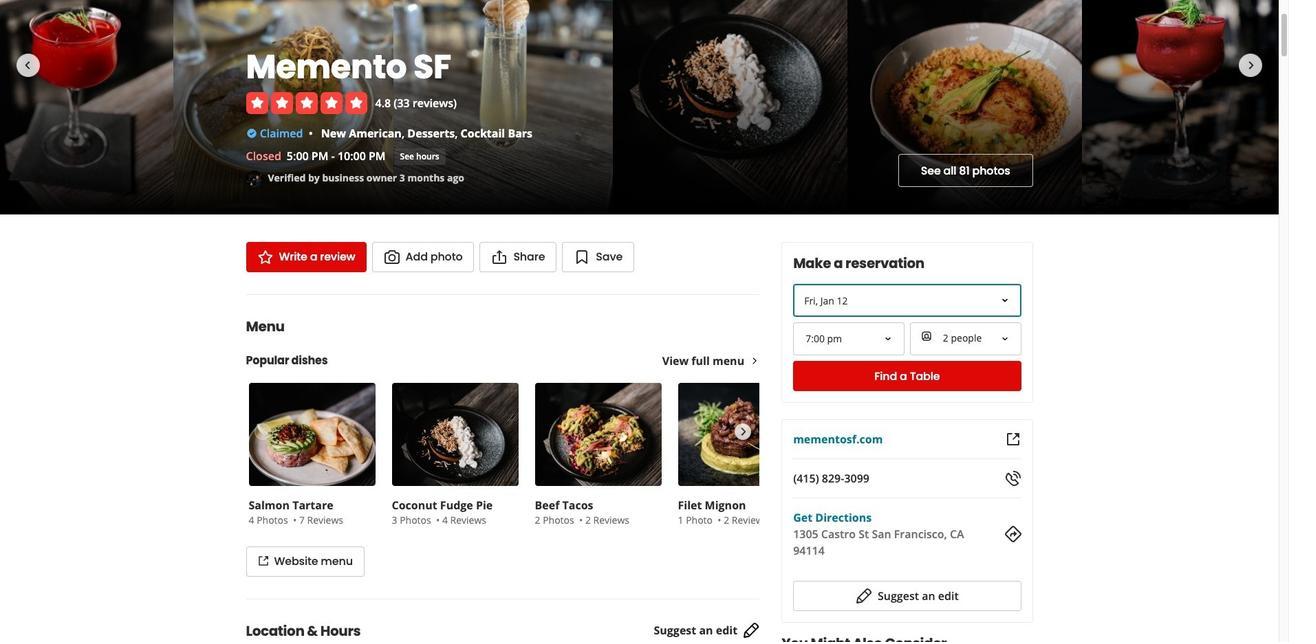 Task type: describe. For each thing, give the bounding box(es) containing it.
next image for previous image
[[736, 424, 751, 440]]

photo of memento sf - san francisco, ca, us. coconut fudge pie image
[[613, 0, 848, 215]]

16 claim filled v2 image
[[246, 128, 257, 139]]

24 external link v2 image
[[1005, 431, 1021, 448]]

24 phone v2 image
[[1005, 471, 1021, 487]]

24 share v2 image
[[492, 249, 508, 266]]

Select a date text field
[[793, 284, 1021, 317]]

photo of memento sf - san francisco, ca, us. crispy curry chicken image
[[848, 0, 1082, 215]]

16 external link v2 image
[[258, 556, 269, 567]]

next image for previous icon
[[1243, 57, 1260, 73]]

previous image
[[254, 424, 270, 440]]

coconut fudge pie image
[[392, 383, 518, 486]]

14 chevron right outline image
[[750, 356, 760, 366]]

24 camera v2 image
[[384, 249, 400, 266]]

24 save outline v2 image
[[574, 249, 591, 266]]

24 pencil v2 image
[[856, 588, 872, 605]]

beef tacos image
[[535, 383, 662, 486]]



Task type: locate. For each thing, give the bounding box(es) containing it.
photo of memento sf - san francisco, ca, us. cocktail image
[[1082, 0, 1279, 215]]

24 star v2 image
[[257, 249, 274, 266]]

salmon tartare image
[[249, 383, 375, 486]]

photo of memento sf - san francisco, ca, us. salmon tartare image
[[174, 0, 394, 215]]

0 horizontal spatial next image
[[736, 424, 751, 440]]

1 vertical spatial next image
[[736, 424, 751, 440]]

0 vertical spatial next image
[[1243, 57, 1260, 73]]

None field
[[910, 323, 1021, 356], [795, 324, 903, 354], [910, 323, 1021, 356], [795, 324, 903, 354]]

1 horizontal spatial next image
[[1243, 57, 1260, 73]]

24 pencil v2 image
[[743, 623, 760, 639]]

24 directions v2 image
[[1005, 526, 1021, 543]]

filet mignon image
[[678, 383, 805, 486]]

4.8 star rating image
[[246, 92, 367, 114]]

menu element
[[224, 295, 807, 577]]

previous image
[[19, 57, 36, 73]]

photo of memento sf - san francisco, ca, us. berry me image
[[0, 0, 174, 215]]

next image
[[1243, 57, 1260, 73], [736, 424, 751, 440]]

photo of memento sf - san francisco, ca, us. you had me at hello cocktail image
[[394, 0, 613, 215]]



Task type: vqa. For each thing, say whether or not it's contained in the screenshot.
Potions & Poisons link
no



